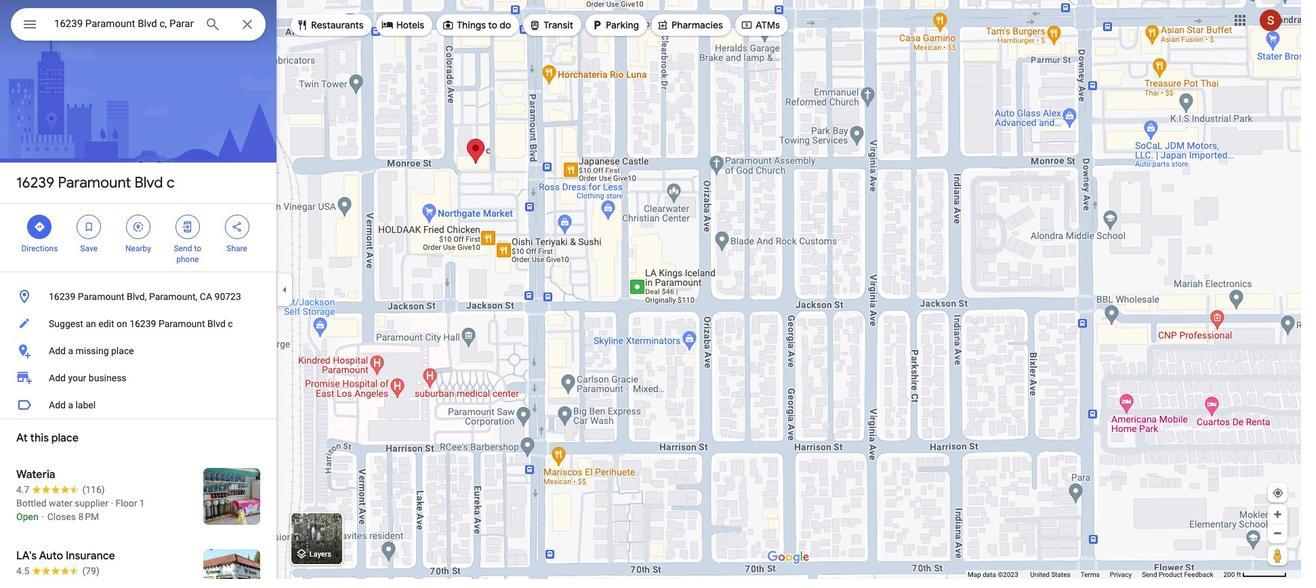 Task type: locate. For each thing, give the bounding box(es) containing it.
16239 inside button
[[130, 319, 156, 329]]

show street view coverage image
[[1268, 546, 1288, 566]]

send product feedback
[[1142, 571, 1213, 579]]

to left do
[[488, 19, 497, 31]]

0 horizontal spatial to
[[194, 244, 201, 253]]

·
[[111, 498, 113, 509]]

privacy
[[1110, 571, 1132, 579]]

a for missing
[[68, 346, 73, 356]]


[[231, 220, 243, 234]]

16239 paramount blvd c
[[16, 173, 175, 192]]

send up phone
[[174, 244, 192, 253]]

terms
[[1081, 571, 1100, 579]]

16239 up ''
[[16, 173, 54, 192]]

open
[[16, 512, 38, 523]]

closes
[[47, 512, 76, 523]]

map data ©2023
[[968, 571, 1020, 579]]

la's auto insurance
[[16, 550, 115, 563]]

united
[[1030, 571, 1050, 579]]

send left product
[[1142, 571, 1157, 579]]

1 horizontal spatial place
[[111, 346, 134, 356]]

send inside button
[[1142, 571, 1157, 579]]

add a missing place button
[[0, 337, 277, 365]]

0 vertical spatial a
[[68, 346, 73, 356]]

8 pm
[[78, 512, 99, 523]]

things
[[457, 19, 486, 31]]

suggest
[[49, 319, 83, 329]]

0 vertical spatial paramount
[[58, 173, 131, 192]]

2 vertical spatial 16239
[[130, 319, 156, 329]]

0 vertical spatial place
[[111, 346, 134, 356]]

0 vertical spatial 16239
[[16, 173, 54, 192]]


[[83, 220, 95, 234]]

16239
[[16, 173, 54, 192], [49, 291, 75, 302], [130, 319, 156, 329]]

add inside add your business link
[[49, 373, 66, 384]]

1 horizontal spatial to
[[488, 19, 497, 31]]

zoom out image
[[1273, 529, 1283, 539]]

1 vertical spatial 16239
[[49, 291, 75, 302]]

show your location image
[[1272, 487, 1284, 499]]

send inside send to phone
[[174, 244, 192, 253]]

add inside add a missing place button
[[49, 346, 66, 356]]

blvd
[[134, 173, 163, 192], [207, 319, 226, 329]]

add inside add a label button
[[49, 400, 66, 411]]

1 vertical spatial send
[[1142, 571, 1157, 579]]


[[181, 220, 194, 234]]

united states button
[[1030, 571, 1071, 579]]

place right this
[[51, 432, 79, 445]]

a left label
[[68, 400, 73, 411]]

1 horizontal spatial c
[[228, 319, 233, 329]]

label
[[76, 400, 96, 411]]

2 vertical spatial paramount
[[159, 319, 205, 329]]

 parking
[[591, 18, 639, 33]]

1 vertical spatial blvd
[[207, 319, 226, 329]]

bottled
[[16, 498, 46, 509]]

water
[[49, 498, 72, 509]]

paramount,
[[149, 291, 197, 302]]

0 horizontal spatial blvd
[[134, 173, 163, 192]]

actions for 16239 paramount blvd c region
[[0, 204, 277, 272]]


[[22, 15, 38, 34]]

0 horizontal spatial c
[[167, 173, 175, 192]]

16239 for 16239 paramount blvd c
[[16, 173, 54, 192]]

paramount up 
[[58, 173, 131, 192]]

add left your
[[49, 373, 66, 384]]


[[442, 18, 454, 33]]

phone
[[176, 255, 199, 264]]

paramount down paramount,
[[159, 319, 205, 329]]

blvd inside button
[[207, 319, 226, 329]]

⋅
[[41, 512, 45, 523]]

0 vertical spatial to
[[488, 19, 497, 31]]

united states
[[1030, 571, 1071, 579]]

3 add from the top
[[49, 400, 66, 411]]

1 vertical spatial paramount
[[78, 291, 124, 302]]

 things to do
[[442, 18, 511, 33]]

1 vertical spatial c
[[228, 319, 233, 329]]

add for add a label
[[49, 400, 66, 411]]

at this place
[[16, 432, 79, 445]]

paramount up 'edit'
[[78, 291, 124, 302]]

paramount inside button
[[159, 319, 205, 329]]

1 horizontal spatial blvd
[[207, 319, 226, 329]]


[[591, 18, 603, 33]]

(79)
[[82, 566, 99, 577]]

2 a from the top
[[68, 400, 73, 411]]

1 vertical spatial place
[[51, 432, 79, 445]]

blvd,
[[127, 291, 147, 302]]

states
[[1051, 571, 1071, 579]]

1 vertical spatial to
[[194, 244, 201, 253]]

16239 up the suggest
[[49, 291, 75, 302]]

transit
[[544, 19, 573, 31]]

16239 inside "button"
[[49, 291, 75, 302]]

place down 'on'
[[111, 346, 134, 356]]

 atms
[[741, 18, 780, 33]]


[[741, 18, 753, 33]]

place
[[111, 346, 134, 356], [51, 432, 79, 445]]

2 add from the top
[[49, 373, 66, 384]]

16239 paramount blvd, paramount, ca 90723
[[49, 291, 241, 302]]

16239 for 16239 paramount blvd, paramount, ca 90723
[[49, 291, 75, 302]]

0 vertical spatial blvd
[[134, 173, 163, 192]]

add for add your business
[[49, 373, 66, 384]]

to inside send to phone
[[194, 244, 201, 253]]

add left label
[[49, 400, 66, 411]]

paramount for blvd,
[[78, 291, 124, 302]]

footer containing map data ©2023
[[968, 571, 1224, 579]]

16239 right 'on'
[[130, 319, 156, 329]]

send
[[174, 244, 192, 253], [1142, 571, 1157, 579]]

a
[[68, 346, 73, 356], [68, 400, 73, 411]]

business
[[89, 373, 126, 384]]

add down the suggest
[[49, 346, 66, 356]]

a left missing
[[68, 346, 73, 356]]

this
[[30, 432, 49, 445]]

data
[[983, 571, 996, 579]]


[[132, 220, 144, 234]]

your
[[68, 373, 86, 384]]

footer
[[968, 571, 1224, 579]]

2 vertical spatial add
[[49, 400, 66, 411]]

1
[[140, 498, 145, 509]]

None field
[[54, 16, 194, 32]]

at
[[16, 432, 28, 445]]

auto
[[39, 550, 63, 563]]

c down 90723
[[228, 319, 233, 329]]

ft
[[1237, 571, 1241, 579]]

blvd up 
[[134, 173, 163, 192]]

restaurants
[[311, 19, 364, 31]]

1 vertical spatial add
[[49, 373, 66, 384]]

0 vertical spatial send
[[174, 244, 192, 253]]

c inside button
[[228, 319, 233, 329]]

directions
[[21, 244, 58, 253]]

1 add from the top
[[49, 346, 66, 356]]

1 horizontal spatial send
[[1142, 571, 1157, 579]]

0 horizontal spatial send
[[174, 244, 192, 253]]

1 vertical spatial a
[[68, 400, 73, 411]]

200 ft
[[1224, 571, 1241, 579]]

c up actions for 16239 paramount blvd c region
[[167, 173, 175, 192]]

feedback
[[1184, 571, 1213, 579]]

4.7
[[16, 485, 29, 495]]

to up phone
[[194, 244, 201, 253]]

paramount inside "button"
[[78, 291, 124, 302]]

to
[[488, 19, 497, 31], [194, 244, 201, 253]]

1 a from the top
[[68, 346, 73, 356]]

c
[[167, 173, 175, 192], [228, 319, 233, 329]]

add
[[49, 346, 66, 356], [49, 373, 66, 384], [49, 400, 66, 411]]

privacy button
[[1110, 571, 1132, 579]]

paramount
[[58, 173, 131, 192], [78, 291, 124, 302], [159, 319, 205, 329]]

blvd down ca
[[207, 319, 226, 329]]

0 vertical spatial add
[[49, 346, 66, 356]]

0 horizontal spatial place
[[51, 432, 79, 445]]



Task type: describe. For each thing, give the bounding box(es) containing it.
save
[[80, 244, 98, 253]]

supplier
[[75, 498, 108, 509]]

send to phone
[[174, 244, 201, 264]]

(116)
[[82, 485, 105, 495]]

send for send product feedback
[[1142, 571, 1157, 579]]

a for label
[[68, 400, 73, 411]]

ca
[[200, 291, 212, 302]]

add your business link
[[0, 365, 277, 392]]

 button
[[11, 8, 49, 43]]

suggest an edit on 16239 paramount blvd c
[[49, 319, 233, 329]]


[[381, 18, 394, 33]]

 search field
[[11, 8, 266, 43]]

edit
[[98, 319, 114, 329]]

wateria
[[16, 468, 55, 482]]

collapse side panel image
[[277, 282, 292, 297]]

send for send to phone
[[174, 244, 192, 253]]

la's
[[16, 550, 37, 563]]

on
[[117, 319, 127, 329]]

parking
[[606, 19, 639, 31]]

 transit
[[529, 18, 573, 33]]

nearby
[[125, 244, 151, 253]]

paramount for blvd
[[58, 173, 131, 192]]

16239 paramount blvd, paramount, ca 90723 button
[[0, 283, 277, 310]]

200
[[1224, 571, 1235, 579]]


[[529, 18, 541, 33]]

 restaurants
[[296, 18, 364, 33]]

missing
[[76, 346, 109, 356]]

layers
[[310, 551, 331, 559]]

zoom in image
[[1273, 510, 1283, 520]]

do
[[500, 19, 511, 31]]


[[657, 18, 669, 33]]

suggest an edit on 16239 paramount blvd c button
[[0, 310, 277, 337]]

insurance
[[66, 550, 115, 563]]

terms button
[[1081, 571, 1100, 579]]

0 vertical spatial c
[[167, 173, 175, 192]]

200 ft button
[[1224, 571, 1287, 579]]

an
[[86, 319, 96, 329]]

©2023
[[998, 571, 1018, 579]]

map
[[968, 571, 981, 579]]

add your business
[[49, 373, 126, 384]]

add a label button
[[0, 392, 277, 419]]

4.5
[[16, 566, 29, 577]]


[[296, 18, 308, 33]]

floor
[[116, 498, 137, 509]]

atms
[[756, 19, 780, 31]]

16239 paramount blvd c main content
[[0, 0, 277, 579]]

none field inside 16239 paramount blvd c, paramount, ca 90723 field
[[54, 16, 194, 32]]

share
[[227, 244, 247, 253]]

add a label
[[49, 400, 96, 411]]

hotels
[[396, 19, 424, 31]]

bottled water supplier · floor 1 open ⋅ closes 8 pm
[[16, 498, 145, 523]]

 pharmacies
[[657, 18, 723, 33]]

footer inside google maps element
[[968, 571, 1224, 579]]

16239 Paramount Blvd c, Paramount, CA 90723 field
[[11, 8, 266, 41]]

place inside button
[[111, 346, 134, 356]]

to inside  things to do
[[488, 19, 497, 31]]

google maps element
[[0, 0, 1301, 579]]


[[33, 220, 46, 234]]

google account: sheryl atherton  
(sheryl.atherton@adept.ai) image
[[1260, 9, 1282, 31]]

add a missing place
[[49, 346, 134, 356]]

 hotels
[[381, 18, 424, 33]]

4.5 stars 79 reviews image
[[16, 565, 99, 578]]

4.7 stars 116 reviews image
[[16, 483, 105, 497]]

pharmacies
[[672, 19, 723, 31]]

send product feedback button
[[1142, 571, 1213, 579]]

add for add a missing place
[[49, 346, 66, 356]]

product
[[1159, 571, 1183, 579]]

90723
[[215, 291, 241, 302]]



Task type: vqa. For each thing, say whether or not it's contained in the screenshot.
CHECK-
no



